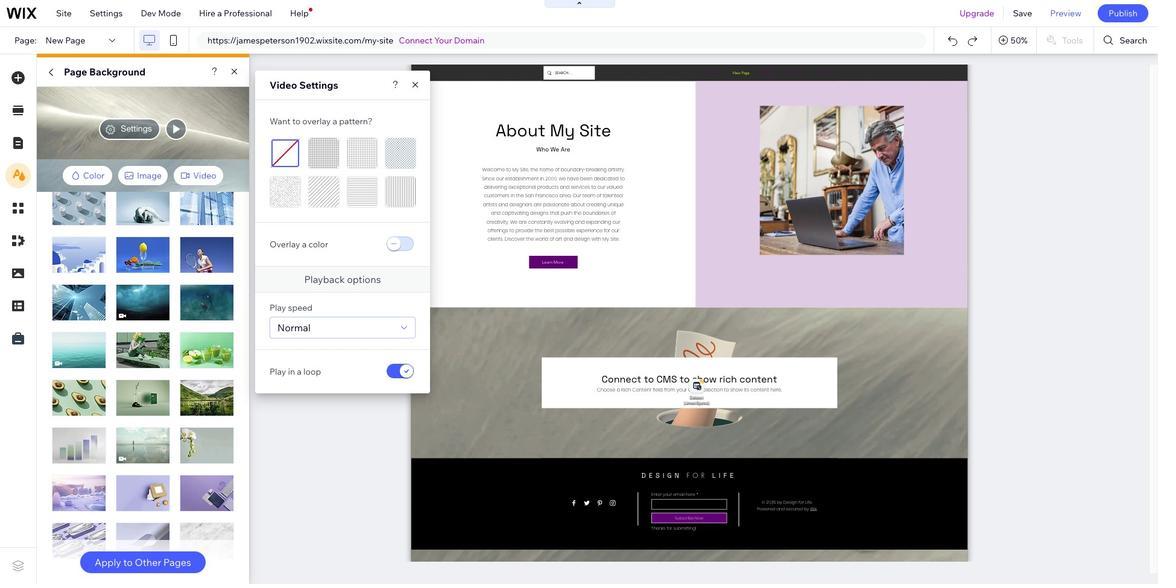 Task type: vqa. For each thing, say whether or not it's contained in the screenshot.
VECTOR to the left
no



Task type: locate. For each thing, give the bounding box(es) containing it.
publish button
[[1099, 4, 1149, 22]]

0 vertical spatial page
[[65, 35, 85, 46]]

want to overlay a pattern?
[[270, 116, 373, 127]]

settings
[[90, 8, 123, 19], [299, 79, 338, 91], [121, 124, 152, 133]]

dev
[[141, 8, 156, 19]]

new
[[46, 35, 63, 46]]

settings left the 'dev'
[[90, 8, 123, 19]]

play for play speed
[[270, 302, 286, 313]]

upgrade
[[960, 8, 995, 19]]

new page
[[46, 35, 85, 46]]

1 horizontal spatial to
[[293, 116, 301, 127]]

1 vertical spatial video
[[193, 170, 217, 181]]

mode
[[158, 8, 181, 19]]

a
[[217, 8, 222, 19], [333, 116, 337, 127], [302, 239, 307, 250], [297, 366, 302, 377]]

to right the want
[[293, 116, 301, 127]]

https://jamespeterson1902.wixsite.com/my-site connect your domain
[[208, 35, 485, 46]]

overlay
[[303, 116, 331, 127]]

your
[[435, 35, 453, 46]]

0 horizontal spatial to
[[123, 557, 133, 569]]

switch for overlay a color
[[386, 236, 416, 253]]

video
[[270, 79, 297, 91], [193, 170, 217, 181]]

settings up image
[[121, 124, 152, 133]]

page right the new
[[65, 35, 85, 46]]

normal
[[278, 321, 311, 334]]

0 vertical spatial to
[[293, 116, 301, 127]]

apply to other pages button
[[80, 552, 206, 573]]

page
[[65, 35, 85, 46], [64, 66, 87, 78]]

a right in
[[297, 366, 302, 377]]

1 horizontal spatial video
[[270, 79, 297, 91]]

to for other
[[123, 557, 133, 569]]

1 switch from the top
[[386, 236, 416, 253]]

2 play from the top
[[270, 366, 286, 377]]

a right overlay
[[333, 116, 337, 127]]

playback
[[305, 273, 345, 285]]

1 play from the top
[[270, 302, 286, 313]]

0 vertical spatial video
[[270, 79, 297, 91]]

pages
[[164, 557, 191, 569]]

color
[[309, 239, 328, 250]]

1 vertical spatial switch
[[386, 363, 416, 380]]

settings up overlay
[[299, 79, 338, 91]]

image
[[137, 170, 162, 181]]

save
[[1014, 8, 1033, 19]]

video right image
[[193, 170, 217, 181]]

to right the apply
[[123, 557, 133, 569]]

1 vertical spatial to
[[123, 557, 133, 569]]

play left speed at the bottom of page
[[270, 302, 286, 313]]

help
[[290, 8, 309, 19]]

hire a professional
[[199, 8, 272, 19]]

1 vertical spatial play
[[270, 366, 286, 377]]

0 vertical spatial switch
[[386, 236, 416, 253]]

professional
[[224, 8, 272, 19]]

play
[[270, 302, 286, 313], [270, 366, 286, 377]]

0 horizontal spatial video
[[193, 170, 217, 181]]

tools
[[1063, 35, 1084, 46]]

preview
[[1051, 8, 1082, 19]]

to inside button
[[123, 557, 133, 569]]

video up the want
[[270, 79, 297, 91]]

other
[[135, 557, 161, 569]]

2 vertical spatial settings
[[121, 124, 152, 133]]

2 switch from the top
[[386, 363, 416, 380]]

to for overlay
[[293, 116, 301, 127]]

save button
[[1005, 0, 1042, 27]]

a left color
[[302, 239, 307, 250]]

switch
[[386, 236, 416, 253], [386, 363, 416, 380]]

0 vertical spatial play
[[270, 302, 286, 313]]

connect
[[399, 35, 433, 46]]

tools button
[[1038, 27, 1095, 54]]

search button
[[1095, 27, 1159, 54]]

50% button
[[992, 27, 1037, 54]]

to
[[293, 116, 301, 127], [123, 557, 133, 569]]

play left in
[[270, 366, 286, 377]]

site
[[380, 35, 394, 46]]

in
[[288, 366, 295, 377]]

apply to other pages
[[95, 557, 191, 569]]

page down new page
[[64, 66, 87, 78]]



Task type: describe. For each thing, give the bounding box(es) containing it.
play in a loop
[[270, 366, 321, 377]]

background
[[89, 66, 146, 78]]

speed
[[288, 302, 313, 313]]

publish
[[1109, 8, 1138, 19]]

want
[[270, 116, 291, 127]]

0 vertical spatial settings
[[90, 8, 123, 19]]

site
[[56, 8, 72, 19]]

1 vertical spatial settings
[[299, 79, 338, 91]]

hire
[[199, 8, 216, 19]]

1 vertical spatial page
[[64, 66, 87, 78]]

domain
[[454, 35, 485, 46]]

color
[[83, 170, 105, 181]]

page background
[[64, 66, 146, 78]]

play speed
[[270, 302, 313, 313]]

overlay
[[270, 239, 300, 250]]

dev mode
[[141, 8, 181, 19]]

50%
[[1012, 35, 1028, 46]]

preview button
[[1042, 0, 1091, 27]]

video settings
[[270, 79, 338, 91]]

video for video
[[193, 170, 217, 181]]

video for video settings
[[270, 79, 297, 91]]

apply
[[95, 557, 121, 569]]

a right 'hire'
[[217, 8, 222, 19]]

options
[[347, 273, 381, 285]]

playback options
[[305, 273, 381, 285]]

switch for play in a loop
[[386, 363, 416, 380]]

search
[[1121, 35, 1148, 46]]

https://jamespeterson1902.wixsite.com/my-
[[208, 35, 380, 46]]

pattern?
[[339, 116, 373, 127]]

play for play in a loop
[[270, 366, 286, 377]]

loop
[[304, 366, 321, 377]]

overlay a color
[[270, 239, 328, 250]]



